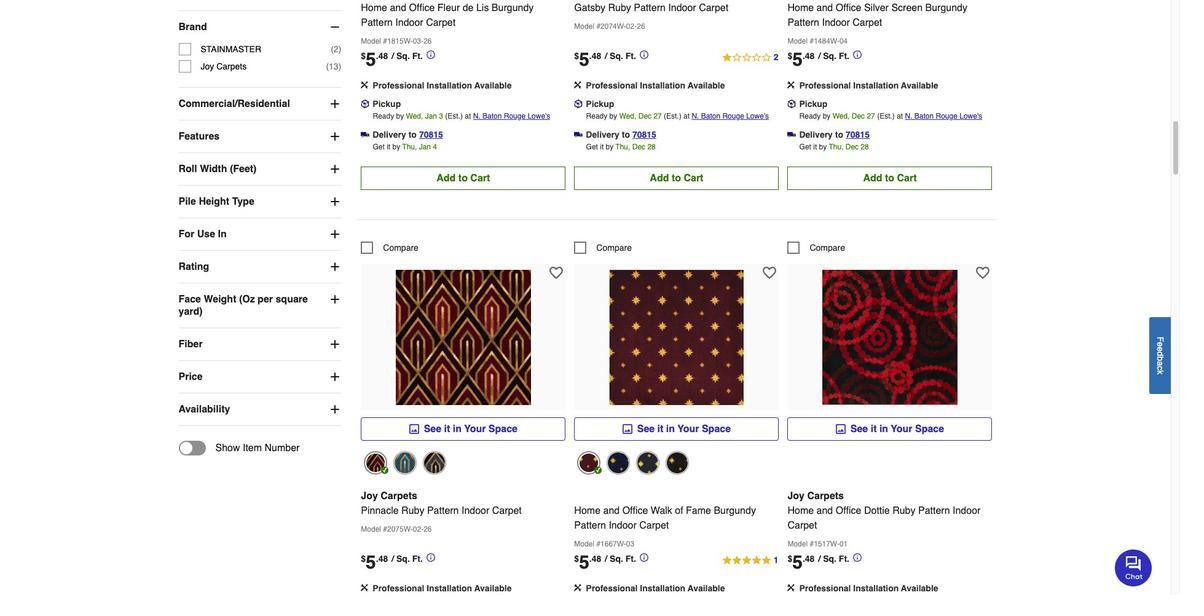 Task type: locate. For each thing, give the bounding box(es) containing it.
home inside home and office walk of fame burgundy pattern indoor carpet
[[574, 505, 601, 516]]

1 your from the left
[[464, 423, 486, 434]]

0 horizontal spatial pickup image
[[361, 99, 370, 108]]

ready by wed, dec 27 (est.) at n. baton rouge lowe's
[[586, 112, 769, 120], [799, 112, 982, 120]]

model down the gatsby
[[574, 22, 594, 31]]

2 compare from the left
[[596, 243, 632, 252]]

28
[[647, 142, 656, 151], [861, 142, 869, 151]]

actual price $5.48 element
[[361, 48, 435, 70], [574, 48, 648, 70], [788, 48, 862, 70], [361, 551, 435, 573], [574, 551, 648, 573], [788, 551, 862, 573]]

office for silver
[[836, 2, 861, 13]]

pattern inside home and office walk of fame burgundy pattern indoor carpet
[[574, 520, 606, 531]]

1 horizontal spatial carpets
[[381, 490, 417, 501]]

joy carpets pinnacle ruby pattern indoor carpet image
[[396, 270, 531, 405]]

0 horizontal spatial 02-
[[413, 525, 424, 533]]

space for undefined home and office walk of fame burgundy pattern indoor carpet image
[[702, 423, 731, 434]]

1 horizontal spatial baton
[[701, 112, 720, 120]]

home up 'model # 1484w-04'
[[788, 2, 814, 13]]

see it in your space button
[[361, 417, 566, 441], [574, 417, 779, 441], [788, 417, 992, 441]]

carpet inside home and office walk of fame burgundy pattern indoor carpet
[[639, 520, 669, 531]]

indoor
[[668, 2, 696, 13], [395, 17, 423, 28], [822, 17, 850, 28], [462, 505, 489, 516], [953, 505, 981, 516], [609, 520, 637, 531]]

.48 for actual price $5.48 element under 1667w-
[[589, 554, 601, 563]]

2 28 from the left
[[861, 142, 869, 151]]

2 vertical spatial 26
[[424, 525, 432, 533]]

photos image for the azure image
[[409, 424, 419, 434]]

0 horizontal spatial add to cart button
[[361, 166, 566, 190]]

1 horizontal spatial get
[[586, 142, 598, 151]]

0 horizontal spatial see it in your space
[[424, 423, 518, 434]]

and inside home and office fleur de lis burgundy pattern indoor carpet
[[390, 2, 406, 13]]

burgundy inside home and office silver screen burgundy pattern indoor carpet
[[925, 2, 968, 13]]

commercial/residential button
[[179, 88, 341, 120]]

70815 button for truck filled icon related to get it by thu, dec 28's n. baton rouge lowe's button
[[632, 128, 656, 141]]

show item number
[[215, 442, 300, 454]]

2 horizontal spatial compare
[[810, 243, 845, 252]]

professional down 1815w-
[[373, 80, 424, 90]]

and for home and office fleur de lis burgundy pattern indoor carpet
[[390, 2, 406, 13]]

0 horizontal spatial truck filled image
[[361, 130, 370, 139]]

carpets up 1517w-
[[807, 490, 844, 501]]

roll width (feet)
[[179, 163, 257, 174]]

2 horizontal spatial (est.)
[[877, 112, 895, 120]]

2 n. from the left
[[692, 112, 699, 120]]

# for home and office silver screen burgundy pattern indoor carpet
[[810, 37, 814, 45]]

2 ready by wed, dec 27 (est.) at n. baton rouge lowe's from the left
[[799, 112, 982, 120]]

n. baton rouge lowe's button for truck filled icon related to get it by thu, dec 28
[[692, 110, 769, 122]]

1 vertical spatial jan
[[419, 142, 431, 151]]

dec
[[638, 112, 652, 120], [852, 112, 865, 120], [632, 142, 645, 151], [846, 142, 859, 151]]

brand
[[179, 21, 207, 32]]

1 horizontal spatial see it in your space link
[[574, 417, 779, 441]]

0 horizontal spatial n. baton rouge lowe's button
[[473, 110, 550, 122]]

carpet
[[699, 2, 728, 13], [426, 17, 456, 28], [853, 17, 882, 28], [492, 505, 522, 516], [639, 520, 669, 531], [788, 520, 817, 531]]

office for walk
[[622, 505, 648, 516]]

model left 1517w-
[[788, 539, 808, 548]]

/ down model # 1667w-03
[[605, 554, 607, 563]]

(
[[331, 44, 334, 54], [326, 61, 329, 71]]

1 pickup image from the left
[[361, 99, 370, 108]]

0 horizontal spatial (
[[326, 61, 329, 71]]

azure image
[[394, 451, 417, 474]]

1 horizontal spatial 70815 button
[[632, 128, 656, 141]]

pattern up model # 1667w-03
[[574, 520, 606, 531]]

02- for pinnacle ruby pattern indoor carpet
[[413, 525, 424, 533]]

plus image for type
[[329, 195, 341, 208]]

1 horizontal spatial your
[[678, 423, 699, 434]]

wed, for 70815 button associated with truck filled image n. baton rouge lowe's button
[[833, 112, 850, 120]]

2 horizontal spatial baton
[[915, 112, 934, 120]]

$ down 'model # 1484w-04'
[[788, 51, 792, 61]]

pattern up 'model # 1484w-04'
[[788, 17, 819, 28]]

2 70815 button from the left
[[632, 128, 656, 141]]

2 ) from the top
[[338, 61, 341, 71]]

plus image inside rating button
[[329, 261, 341, 273]]

0 vertical spatial 02-
[[626, 22, 637, 31]]

3 pickup from the left
[[799, 99, 828, 109]]

pattern up model # 2074w-02-26
[[634, 2, 666, 13]]

home and office walk of fame burgundy pattern indoor carpet
[[574, 505, 756, 531]]

70815 for 70815 button for n. baton rouge lowe's button associated with get it by thu, jan 4's truck filled icon
[[419, 129, 443, 139]]

joy inside joy carpets home and office dottie ruby pattern indoor carpet
[[788, 490, 805, 501]]

$ right '1'
[[788, 554, 792, 563]]

plus image for availability
[[329, 403, 341, 415]]

carpets for joy carpets pinnacle ruby pattern indoor carpet
[[381, 490, 417, 501]]

$ for actual price $5.48 element under 1517w-
[[788, 554, 792, 563]]

home for home and office walk of fame burgundy pattern indoor carpet
[[574, 505, 601, 516]]

2 horizontal spatial delivery
[[799, 129, 833, 139]]

pickup for pickup icon related to ready by wed, jan 3 (est.) at n. baton rouge lowe's
[[373, 99, 401, 109]]

0 horizontal spatial 27
[[654, 112, 662, 120]]

joy carpets
[[201, 61, 247, 71]]

0 horizontal spatial ready
[[373, 112, 394, 120]]

( 2 )
[[331, 44, 341, 54]]

carpet inside home and office silver screen burgundy pattern indoor carpet
[[853, 17, 882, 28]]

1 horizontal spatial add
[[650, 173, 669, 184]]

1 70815 from the left
[[419, 129, 443, 139]]

carpets down 'stainmaster'
[[216, 61, 247, 71]]

office left dottie
[[836, 505, 861, 516]]

sq. for info image
[[396, 51, 410, 61]]

2 heart outline image from the left
[[976, 266, 990, 279]]

70815 button
[[419, 128, 443, 141], [632, 128, 656, 141], [846, 128, 870, 141]]

$ 5 down model # 1667w-03
[[574, 551, 589, 573]]

for use in
[[179, 229, 227, 240]]

.48
[[376, 51, 388, 61], [589, 51, 601, 61], [803, 51, 815, 61], [376, 554, 388, 563], [589, 554, 601, 563], [803, 554, 815, 563]]

2 add from the left
[[650, 173, 669, 184]]

.48 / sq. ft. down 1815w-
[[376, 51, 423, 61]]

truck filled image
[[788, 130, 796, 139]]

availability
[[179, 404, 230, 415]]

carpets up pinnacle at left bottom
[[381, 490, 417, 501]]

number
[[265, 442, 300, 454]]

0 horizontal spatial 70815 button
[[419, 128, 443, 141]]

1 delivery from the left
[[373, 129, 406, 139]]

2 get from the left
[[586, 142, 598, 151]]

.48 / sq. ft. for info image
[[376, 51, 423, 61]]

compare inside 5001753045 element
[[383, 243, 419, 252]]

fiber button
[[179, 328, 341, 360]]

2 horizontal spatial 70815
[[846, 129, 870, 139]]

.48 / sq. ft. down the 2074w-
[[589, 51, 636, 61]]

joy up model # 1517w-01
[[788, 490, 805, 501]]

actual price $5.48 element down model # 2074w-02-26
[[574, 48, 648, 70]]

model for home and office fleur de lis burgundy pattern indoor carpet
[[361, 37, 381, 45]]

0 horizontal spatial see
[[424, 423, 441, 434]]

and inside home and office silver screen burgundy pattern indoor carpet
[[817, 2, 833, 13]]

2 horizontal spatial 70815 button
[[846, 128, 870, 141]]

delivery for truck filled icon related to get it by thu, dec 28
[[586, 129, 620, 139]]

and for home and office silver screen burgundy pattern indoor carpet
[[817, 2, 833, 13]]

70815 for 70815 button related to truck filled icon related to get it by thu, dec 28's n. baton rouge lowe's button
[[632, 129, 656, 139]]

2 in from the left
[[666, 423, 675, 434]]

2 horizontal spatial your
[[891, 423, 913, 434]]

jan
[[425, 112, 437, 120], [419, 142, 431, 151]]

ruby right dottie
[[893, 505, 916, 516]]

compare inside 4507664 element
[[810, 243, 845, 252]]

2 horizontal spatial space
[[915, 423, 944, 434]]

model for pinnacle ruby pattern indoor carpet
[[361, 525, 381, 533]]

3 lowe's from the left
[[960, 112, 982, 120]]

price
[[179, 371, 203, 382]]

at
[[465, 112, 471, 120], [684, 112, 690, 120], [897, 112, 903, 120]]

.48 / sq. ft. down 1484w-
[[803, 51, 849, 61]]

0 vertical spatial plus image
[[329, 195, 341, 208]]

1 horizontal spatial 02-
[[626, 22, 637, 31]]

2 see from the left
[[637, 423, 655, 434]]

)
[[338, 44, 341, 54], [338, 61, 341, 71]]

and up model # 1815w-03-26
[[390, 2, 406, 13]]

2 see it in your space button from the left
[[574, 417, 779, 441]]

1 n. baton rouge lowe's button from the left
[[473, 110, 550, 122]]

thu,
[[402, 142, 417, 151], [616, 142, 630, 151], [829, 142, 844, 151]]

1 28 from the left
[[647, 142, 656, 151]]

show item number element
[[179, 441, 300, 455]]

joy down 'stainmaster'
[[201, 61, 214, 71]]

1 horizontal spatial pickup image
[[574, 99, 583, 108]]

delivery to 70815 for get it by thu, jan 4's truck filled icon
[[373, 129, 443, 139]]

features button
[[179, 120, 341, 152]]

2 horizontal spatial add
[[863, 173, 882, 184]]

1 star image
[[721, 50, 779, 65]]

availability button
[[179, 393, 341, 425]]

model
[[574, 22, 594, 31], [361, 37, 381, 45], [788, 37, 808, 45], [361, 525, 381, 533], [574, 539, 594, 548], [788, 539, 808, 548]]

burgundy image
[[577, 451, 601, 474]]

2 horizontal spatial wed,
[[833, 112, 850, 120]]

2 your from the left
[[678, 423, 699, 434]]

1 truck filled image from the left
[[361, 130, 370, 139]]

pickup for ready by wed, dec 27 (est.) at n. baton rouge lowe's's pickup icon
[[586, 99, 614, 109]]

1 horizontal spatial rouge
[[723, 112, 744, 120]]

carpet inside joy carpets pinnacle ruby pattern indoor carpet
[[492, 505, 522, 516]]

1 compare from the left
[[383, 243, 419, 252]]

2 horizontal spatial n.
[[905, 112, 912, 120]]

1 plus image from the top
[[329, 195, 341, 208]]

1 see it in your space button from the left
[[361, 417, 566, 441]]

and inside home and office walk of fame burgundy pattern indoor carpet
[[603, 505, 620, 516]]

ready for pickup icon related to ready by wed, jan 3 (est.) at n. baton rouge lowe's
[[373, 112, 394, 120]]

carpets for joy carpets
[[216, 61, 247, 71]]

assembly image
[[361, 81, 368, 88], [574, 81, 582, 88], [574, 584, 582, 591]]

pattern down smoke icon
[[427, 505, 459, 516]]

ruby up the 2074w-
[[608, 2, 631, 13]]

# left 03-
[[383, 37, 387, 45]]

( for 2
[[331, 44, 334, 54]]

1 get from the left
[[373, 142, 385, 151]]

1 in from the left
[[453, 423, 462, 434]]

office inside home and office walk of fame burgundy pattern indoor carpet
[[622, 505, 648, 516]]

0 horizontal spatial ruby
[[401, 505, 424, 516]]

1 horizontal spatial see it in your space
[[637, 423, 731, 434]]

e up d
[[1156, 342, 1165, 346]]

ft. down 2075w-
[[412, 554, 423, 563]]

e up the b
[[1156, 346, 1165, 351]]

$ down model # 2075w-02-26
[[361, 554, 366, 563]]

heart outline image
[[550, 266, 563, 279]]

1 see it in your space from the left
[[424, 423, 518, 434]]

2 truck filled image from the left
[[574, 130, 583, 139]]

heart outline image
[[763, 266, 777, 279], [976, 266, 990, 279]]

2 horizontal spatial burgundy
[[925, 2, 968, 13]]

info image
[[640, 50, 648, 59], [853, 50, 862, 59], [426, 553, 435, 562], [640, 553, 648, 562], [853, 553, 862, 562]]

de
[[463, 2, 474, 13]]

.48 / sq. ft. down 1667w-
[[589, 554, 636, 563]]

3 n. from the left
[[905, 112, 912, 120]]

2 at from the left
[[684, 112, 690, 120]]

carpet inside gatsby ruby pattern indoor carpet link
[[699, 2, 728, 13]]

3 see it in your space button from the left
[[788, 417, 992, 441]]

assembly image
[[788, 81, 795, 88], [361, 584, 368, 591], [788, 584, 795, 591]]

0 horizontal spatial at
[[465, 112, 471, 120]]

2 (est.) from the left
[[664, 112, 682, 120]]

carpets inside joy carpets pinnacle ruby pattern indoor carpet
[[381, 490, 417, 501]]

/ down 'model # 1484w-04'
[[818, 51, 821, 61]]

1 lowe's from the left
[[528, 112, 550, 120]]

) up "( 13 )" at the left top of page
[[338, 44, 341, 54]]

0 horizontal spatial get it by thu, dec 28
[[586, 142, 656, 151]]

burgundy right the lis
[[492, 2, 534, 13]]

2 horizontal spatial pickup
[[799, 99, 828, 109]]

1 plus image from the top
[[329, 98, 341, 110]]

2 horizontal spatial lowe's
[[960, 112, 982, 120]]

02- down joy carpets pinnacle ruby pattern indoor carpet
[[413, 525, 424, 533]]

3 see it in your space link from the left
[[788, 417, 992, 441]]

27
[[654, 112, 662, 120], [867, 112, 875, 120]]

carpet inside joy carpets home and office dottie ruby pattern indoor carpet
[[788, 520, 817, 531]]

plus image for features
[[329, 130, 341, 143]]

0 horizontal spatial space
[[489, 423, 518, 434]]

1 vertical spatial 26
[[424, 37, 432, 45]]

type
[[232, 196, 254, 207]]

3 add to cart button from the left
[[788, 166, 992, 190]]

delivery to 70815
[[373, 129, 443, 139], [586, 129, 656, 139], [799, 129, 870, 139]]

pickup image
[[361, 99, 370, 108], [574, 99, 583, 108]]

e
[[1156, 342, 1165, 346], [1156, 346, 1165, 351]]

compare inside 4507450 element
[[596, 243, 632, 252]]

1 horizontal spatial space
[[702, 423, 731, 434]]

2 horizontal spatial rouge
[[936, 112, 958, 120]]

ruby inside joy carpets home and office dottie ruby pattern indoor carpet
[[893, 505, 916, 516]]

2 photos image from the left
[[622, 424, 632, 434]]

fiber
[[179, 339, 203, 350]]

plus image inside commercial/residential button
[[329, 98, 341, 110]]

1 horizontal spatial delivery to 70815
[[586, 129, 656, 139]]

26 for office
[[424, 37, 432, 45]]

2 horizontal spatial see it in your space
[[851, 423, 944, 434]]

03-
[[413, 37, 424, 45]]

navy image
[[607, 451, 630, 474]]

1 vertical spatial plus image
[[329, 228, 341, 240]]

2 get it by thu, dec 28 from the left
[[799, 142, 869, 151]]

plus image
[[329, 195, 341, 208], [329, 228, 341, 240], [329, 261, 341, 273]]

yard)
[[179, 306, 203, 317]]

.48 / sq. ft. down 2075w-
[[376, 554, 423, 563]]

.48 / sq. ft. for info icon underneath model # 2075w-02-26
[[376, 554, 423, 563]]

1 ) from the top
[[338, 44, 341, 54]]

3 see from the left
[[851, 423, 868, 434]]

square
[[276, 294, 308, 305]]

0 horizontal spatial wed,
[[406, 112, 423, 120]]

$ right ( 2 )
[[361, 51, 366, 61]]

burgundy
[[492, 2, 534, 13], [925, 2, 968, 13], [714, 505, 756, 516]]

carpets inside joy carpets home and office dottie ruby pattern indoor carpet
[[807, 490, 844, 501]]

pattern inside joy carpets home and office dottie ruby pattern indoor carpet
[[918, 505, 950, 516]]

home up model # 1517w-01
[[788, 505, 814, 516]]

3 n. baton rouge lowe's button from the left
[[905, 110, 982, 122]]

2 horizontal spatial see it in your space button
[[788, 417, 992, 441]]

0 horizontal spatial see it in your space link
[[361, 417, 566, 441]]

.48 down model # 1667w-03
[[589, 554, 601, 563]]

3 70815 from the left
[[846, 129, 870, 139]]

office inside home and office fleur de lis burgundy pattern indoor carpet
[[409, 2, 435, 13]]

.48 for actual price $5.48 element below model # 1815w-03-26
[[376, 51, 388, 61]]

.48 / sq. ft. for info icon underneath home and office silver screen burgundy pattern indoor carpet
[[803, 51, 849, 61]]

truck filled image
[[361, 130, 370, 139], [574, 130, 583, 139]]

0 horizontal spatial get
[[373, 142, 385, 151]]

0 horizontal spatial in
[[453, 423, 462, 434]]

office inside home and office silver screen burgundy pattern indoor carpet
[[836, 2, 861, 13]]

burgundy for home and office fleur de lis burgundy pattern indoor carpet
[[492, 2, 534, 13]]

2 plus image from the top
[[329, 130, 341, 143]]

1 horizontal spatial truck filled image
[[574, 130, 583, 139]]

1 add from the left
[[437, 173, 456, 184]]

1 horizontal spatial photos image
[[622, 424, 632, 434]]

5
[[366, 48, 376, 70], [579, 48, 589, 70], [792, 48, 803, 70], [366, 551, 376, 573], [579, 551, 589, 573], [792, 551, 803, 573]]

professional down the 2074w-
[[586, 80, 638, 90]]

burgundy for home and office walk of fame burgundy pattern indoor carpet
[[714, 505, 756, 516]]

2 see it in your space from the left
[[637, 423, 731, 434]]

plus image inside fiber button
[[329, 338, 341, 350]]

.48 / sq. ft. for info icon underneath joy carpets home and office dottie ruby pattern indoor carpet
[[803, 554, 849, 563]]

4 plus image from the top
[[329, 293, 341, 305]]

and up 1484w-
[[817, 2, 833, 13]]

2 ready from the left
[[586, 112, 607, 120]]

available
[[474, 80, 512, 90], [688, 80, 725, 90], [901, 80, 938, 90], [474, 583, 512, 593], [688, 583, 725, 593], [901, 583, 938, 593]]

plus image for price
[[329, 371, 341, 383]]

0 horizontal spatial delivery to 70815
[[373, 129, 443, 139]]

.48 / sq. ft. for info icon underneath model # 2074w-02-26
[[589, 51, 636, 61]]

3 70815 button from the left
[[846, 128, 870, 141]]

your for smoke icon
[[464, 423, 486, 434]]

plus image for in
[[329, 228, 341, 240]]

2 horizontal spatial add to cart
[[863, 173, 917, 184]]

chat invite button image
[[1115, 549, 1153, 586]]

2 lowe's from the left
[[746, 112, 769, 120]]

plus image inside availability button
[[329, 403, 341, 415]]

stainmaster
[[201, 44, 261, 54]]

3 wed, from the left
[[833, 112, 850, 120]]

2 horizontal spatial see it in your space link
[[788, 417, 992, 441]]

pattern inside home and office fleur de lis burgundy pattern indoor carpet
[[361, 17, 393, 28]]

plus image inside roll width (feet) button
[[329, 163, 341, 175]]

joy up pinnacle at left bottom
[[361, 490, 378, 501]]

wed,
[[406, 112, 423, 120], [619, 112, 636, 120], [833, 112, 850, 120]]

) down ( 2 )
[[338, 61, 341, 71]]

1 horizontal spatial 28
[[861, 142, 869, 151]]

office
[[409, 2, 435, 13], [836, 2, 861, 13], [622, 505, 648, 516], [836, 505, 861, 516]]

3 at from the left
[[897, 112, 903, 120]]

truck filled image for get it by thu, jan 4
[[361, 130, 370, 139]]

model left 1667w-
[[574, 539, 594, 548]]

face weight (oz per square yard)
[[179, 294, 308, 317]]

0 horizontal spatial see it in your space button
[[361, 417, 566, 441]]

office left walk
[[622, 505, 648, 516]]

plus image inside face weight (oz per square yard) button
[[329, 293, 341, 305]]

burgundy inside home and office walk of fame burgundy pattern indoor carpet
[[714, 505, 756, 516]]

3 plus image from the top
[[329, 163, 341, 175]]

pickup for pickup image
[[799, 99, 828, 109]]

model down pinnacle at left bottom
[[361, 525, 381, 533]]

model # 1667w-03
[[574, 539, 634, 548]]

sq. down the 2074w-
[[610, 51, 623, 61]]

office left silver
[[836, 2, 861, 13]]

3 delivery from the left
[[799, 129, 833, 139]]

2 see it in your space link from the left
[[574, 417, 779, 441]]

1 at from the left
[[465, 112, 471, 120]]

1 vertical spatial (
[[326, 61, 329, 71]]

1 n. from the left
[[473, 112, 480, 120]]

3 delivery to 70815 from the left
[[799, 129, 870, 139]]

in
[[218, 229, 227, 240]]

face weight (oz per square yard) button
[[179, 283, 341, 328]]

get it by thu, dec 28 for 70815 button associated with truck filled image n. baton rouge lowe's button
[[799, 142, 869, 151]]

$ for actual price $5.48 element under 1667w-
[[574, 554, 579, 563]]

and
[[390, 2, 406, 13], [817, 2, 833, 13], [603, 505, 620, 516], [817, 505, 833, 516]]

joy for joy carpets home and office dottie ruby pattern indoor carpet
[[788, 490, 805, 501]]

sq. down 1815w-
[[396, 51, 410, 61]]

n. baton rouge lowe's button for truck filled image
[[905, 110, 982, 122]]

/ down model # 2074w-02-26
[[605, 51, 607, 61]]

add
[[437, 173, 456, 184], [650, 173, 669, 184], [863, 173, 882, 184]]

1 horizontal spatial 27
[[867, 112, 875, 120]]

jan left 3
[[425, 112, 437, 120]]

1 pickup from the left
[[373, 99, 401, 109]]

see for 'navy' image's photos
[[637, 423, 655, 434]]

2 horizontal spatial see
[[851, 423, 868, 434]]

1 horizontal spatial delivery
[[586, 129, 620, 139]]

0 vertical spatial )
[[338, 44, 341, 54]]

home up model # 1815w-03-26
[[361, 2, 387, 13]]

indoor inside home and office silver screen burgundy pattern indoor carpet
[[822, 17, 850, 28]]

1 horizontal spatial n. baton rouge lowe's button
[[692, 110, 769, 122]]

2 wed, from the left
[[619, 112, 636, 120]]

1 27 from the left
[[654, 112, 662, 120]]

0 horizontal spatial rouge
[[504, 112, 526, 120]]

1 ready from the left
[[373, 112, 394, 120]]

1 wed, from the left
[[406, 112, 423, 120]]

ready
[[373, 112, 394, 120], [586, 112, 607, 120], [799, 112, 821, 120]]

model # 2075w-02-26
[[361, 525, 432, 533]]

5 stars image
[[721, 553, 779, 568]]

plus image inside pile height type button
[[329, 195, 341, 208]]

1 horizontal spatial get it by thu, dec 28
[[799, 142, 869, 151]]

brand button
[[179, 11, 341, 43]]

see it in your space button for smoke icon
[[361, 417, 566, 441]]

.48 down 'model # 1484w-04'
[[803, 51, 815, 61]]

your
[[464, 423, 486, 434], [678, 423, 699, 434], [891, 423, 913, 434]]

home inside home and office fleur de lis burgundy pattern indoor carpet
[[361, 2, 387, 13]]

info image down joy carpets home and office dottie ruby pattern indoor carpet
[[853, 553, 862, 562]]

0 horizontal spatial thu,
[[402, 142, 417, 151]]

silver
[[864, 2, 889, 13]]

0 horizontal spatial joy
[[201, 61, 214, 71]]

5 down model # 2074w-02-26
[[579, 48, 589, 70]]

plus image inside features button
[[329, 130, 341, 143]]

2 horizontal spatial delivery to 70815
[[799, 129, 870, 139]]

plus image inside for use in button
[[329, 228, 341, 240]]

1 horizontal spatial n.
[[692, 112, 699, 120]]

0 horizontal spatial add
[[437, 173, 456, 184]]

2 rouge from the left
[[723, 112, 744, 120]]

5 plus image from the top
[[329, 338, 341, 350]]

and inside joy carpets home and office dottie ruby pattern indoor carpet
[[817, 505, 833, 516]]

2 thu, from the left
[[616, 142, 630, 151]]

space
[[489, 423, 518, 434], [702, 423, 731, 434], [915, 423, 944, 434]]

26
[[637, 22, 645, 31], [424, 37, 432, 45], [424, 525, 432, 533]]

installation
[[427, 80, 472, 90], [640, 80, 685, 90], [853, 80, 899, 90], [427, 583, 472, 593], [640, 583, 685, 593], [853, 583, 899, 593]]

2 delivery from the left
[[586, 129, 620, 139]]

5 down model # 1815w-03-26
[[366, 48, 376, 70]]

2
[[334, 44, 338, 54], [774, 52, 778, 62]]

joy inside joy carpets pinnacle ruby pattern indoor carpet
[[361, 490, 378, 501]]

1 delivery to 70815 from the left
[[373, 129, 443, 139]]

pattern inside joy carpets pinnacle ruby pattern indoor carpet
[[427, 505, 459, 516]]

ready for pickup image
[[799, 112, 821, 120]]

burgundy right screen
[[925, 2, 968, 13]]

sq. down 2075w-
[[396, 554, 410, 563]]

70815 button for n. baton rouge lowe's button associated with get it by thu, jan 4's truck filled icon
[[419, 128, 443, 141]]

1 horizontal spatial 70815
[[632, 129, 656, 139]]

26 right 2075w-
[[424, 525, 432, 533]]

1 horizontal spatial add to cart
[[650, 173, 703, 184]]

home inside home and office silver screen burgundy pattern indoor carpet
[[788, 2, 814, 13]]

ft. down 04
[[839, 51, 849, 61]]

0 horizontal spatial delivery
[[373, 129, 406, 139]]

1 horizontal spatial wed,
[[619, 112, 636, 120]]

3 your from the left
[[891, 423, 913, 434]]

ruby
[[608, 2, 631, 13], [401, 505, 424, 516], [893, 505, 916, 516]]

sq. for info icon underneath model # 2075w-02-26
[[396, 554, 410, 563]]

info image down model # 2074w-02-26
[[640, 50, 648, 59]]

wed, for 70815 button for n. baton rouge lowe's button associated with get it by thu, jan 4's truck filled icon
[[406, 112, 423, 120]]

/ down model # 1517w-01
[[818, 554, 821, 563]]

pattern
[[634, 2, 666, 13], [361, 17, 393, 28], [788, 17, 819, 28], [427, 505, 459, 516], [918, 505, 950, 516], [574, 520, 606, 531]]

.48 down model # 1517w-01
[[803, 554, 815, 563]]

2 horizontal spatial photos image
[[836, 424, 846, 434]]

get it by thu, dec 28
[[586, 142, 656, 151], [799, 142, 869, 151]]

3 compare from the left
[[810, 243, 845, 252]]

at for truck filled image n. baton rouge lowe's button
[[897, 112, 903, 120]]

lowe's for truck filled image n. baton rouge lowe's button
[[960, 112, 982, 120]]

model left 1815w-
[[361, 37, 381, 45]]

joy carpets pinnacle ruby pattern indoor carpet
[[361, 490, 522, 516]]

compare
[[383, 243, 419, 252], [596, 243, 632, 252], [810, 243, 845, 252]]

n. baton rouge lowe's button
[[473, 110, 550, 122], [692, 110, 769, 122], [905, 110, 982, 122]]

.48 down model # 1815w-03-26
[[376, 51, 388, 61]]

$ down model # 2074w-02-26
[[574, 51, 579, 61]]

plus image for commercial/residential
[[329, 98, 341, 110]]

photos image
[[409, 424, 419, 434], [622, 424, 632, 434], [836, 424, 846, 434]]

brown image
[[666, 451, 689, 474]]

1 horizontal spatial see
[[637, 423, 655, 434]]

1 see it in your space link from the left
[[361, 417, 566, 441]]

1 heart outline image from the left
[[763, 266, 777, 279]]

ready by wed, dec 27 (est.) at n. baton rouge lowe's for truck filled icon related to get it by thu, dec 28's n. baton rouge lowe's button
[[586, 112, 769, 120]]

sq.
[[396, 51, 410, 61], [610, 51, 623, 61], [823, 51, 837, 61], [396, 554, 410, 563], [610, 554, 623, 563], [823, 554, 837, 563]]

3 plus image from the top
[[329, 261, 341, 273]]

0 horizontal spatial photos image
[[409, 424, 419, 434]]

1 horizontal spatial 2
[[774, 52, 778, 62]]

2 horizontal spatial cart
[[897, 173, 917, 184]]

actual price $5.48 element down 1517w-
[[788, 551, 862, 573]]

2 horizontal spatial ready
[[799, 112, 821, 120]]

3 add from the left
[[863, 173, 882, 184]]

home up model # 1667w-03
[[574, 505, 601, 516]]

1 horizontal spatial heart outline image
[[976, 266, 990, 279]]

ruby up 2075w-
[[401, 505, 424, 516]]

face
[[179, 294, 201, 305]]

# down the gatsby
[[596, 22, 601, 31]]

1 70815 button from the left
[[419, 128, 443, 141]]

and up 1517w-
[[817, 505, 833, 516]]

# left the 01
[[810, 539, 814, 548]]

pinnacle
[[361, 505, 399, 516]]

2 horizontal spatial carpets
[[807, 490, 844, 501]]

1 vertical spatial 02-
[[413, 525, 424, 533]]

ready for ready by wed, dec 27 (est.) at n. baton rouge lowe's's pickup icon
[[586, 112, 607, 120]]

02- down gatsby ruby pattern indoor carpet
[[626, 22, 637, 31]]

1 vertical spatial )
[[338, 61, 341, 71]]

black image
[[636, 451, 660, 474]]

0 horizontal spatial cart
[[470, 173, 490, 184]]

info image
[[426, 50, 435, 59]]

model # 1815w-03-26
[[361, 37, 432, 45]]

$ 5 down model # 2074w-02-26
[[574, 48, 589, 70]]

lowe's for n. baton rouge lowe's button associated with get it by thu, jan 4's truck filled icon
[[528, 112, 550, 120]]

2 70815 from the left
[[632, 129, 656, 139]]

pattern up model # 1815w-03-26
[[361, 17, 393, 28]]

home and office fleur de lis burgundy pattern indoor carpet link
[[361, 0, 566, 30]]

1 get it by thu, dec 28 from the left
[[586, 142, 656, 151]]

ruby inside joy carpets pinnacle ruby pattern indoor carpet
[[401, 505, 424, 516]]

13
[[329, 61, 338, 71]]

pattern inside home and office silver screen burgundy pattern indoor carpet
[[788, 17, 819, 28]]

your for black image
[[678, 423, 699, 434]]

1 rouge from the left
[[504, 112, 526, 120]]

1 horizontal spatial ready
[[586, 112, 607, 120]]

space for joy carpets pinnacle ruby pattern indoor carpet image
[[489, 423, 518, 434]]

1 horizontal spatial thu,
[[616, 142, 630, 151]]

( for 13
[[326, 61, 329, 71]]

ft. left info image
[[412, 51, 423, 61]]

$ down model # 1667w-03
[[574, 554, 579, 563]]

1 ready by wed, dec 27 (est.) at n. baton rouge lowe's from the left
[[586, 112, 769, 120]]

0 horizontal spatial your
[[464, 423, 486, 434]]

smoke image
[[423, 451, 446, 474]]

0 horizontal spatial pickup
[[373, 99, 401, 109]]

2 n. baton rouge lowe's button from the left
[[692, 110, 769, 122]]

plus image inside price button
[[329, 371, 341, 383]]

1 horizontal spatial at
[[684, 112, 690, 120]]

0 horizontal spatial compare
[[383, 243, 419, 252]]

.48 / sq. ft. down 1517w-
[[803, 554, 849, 563]]

burgundy inside home and office fleur de lis burgundy pattern indoor carpet
[[492, 2, 534, 13]]

6 plus image from the top
[[329, 371, 341, 383]]

carpets for joy carpets home and office dottie ruby pattern indoor carpet
[[807, 490, 844, 501]]

3 get from the left
[[799, 142, 811, 151]]

1 horizontal spatial burgundy
[[714, 505, 756, 516]]

see it in your space
[[424, 423, 518, 434], [637, 423, 731, 434], [851, 423, 944, 434]]

see it in your space for smoke icon
[[424, 423, 518, 434]]

1 horizontal spatial see it in your space button
[[574, 417, 779, 441]]

sq. down 1484w-
[[823, 51, 837, 61]]

office inside joy carpets home and office dottie ruby pattern indoor carpet
[[836, 505, 861, 516]]

plus image
[[329, 98, 341, 110], [329, 130, 341, 143], [329, 163, 341, 175], [329, 293, 341, 305], [329, 338, 341, 350], [329, 371, 341, 383], [329, 403, 341, 415]]

0 horizontal spatial 28
[[647, 142, 656, 151]]

lowe's
[[528, 112, 550, 120], [746, 112, 769, 120], [960, 112, 982, 120]]

burgundy right the fame
[[714, 505, 756, 516]]



Task type: vqa. For each thing, say whether or not it's contained in the screenshot.
3. Will you have to redecorate? 'Link'
no



Task type: describe. For each thing, give the bounding box(es) containing it.
3 cart from the left
[[897, 173, 917, 184]]

ready by wed, jan 3 (est.) at n. baton rouge lowe's
[[373, 112, 550, 120]]

at for truck filled icon related to get it by thu, dec 28's n. baton rouge lowe's button
[[684, 112, 690, 120]]

see it in your space link for black image
[[574, 417, 779, 441]]

2 add to cart button from the left
[[574, 166, 779, 190]]

2074w-
[[601, 22, 626, 31]]

$ for actual price $5.48 element underneath model # 2075w-02-26
[[361, 554, 366, 563]]

professional down 1484w-
[[799, 80, 851, 90]]

1484w-
[[814, 37, 840, 45]]

actual price $5.48 element down model # 1815w-03-26
[[361, 48, 435, 70]]

item
[[243, 442, 262, 454]]

4
[[433, 142, 437, 151]]

1 button
[[721, 553, 779, 568]]

1667w-
[[601, 539, 626, 548]]

5 down 'model # 1484w-04'
[[792, 48, 803, 70]]

get it by thu, dec 28 for 70815 button related to truck filled icon related to get it by thu, dec 28's n. baton rouge lowe's button
[[586, 142, 656, 151]]

add for third add to cart button from right
[[437, 173, 456, 184]]

3
[[439, 112, 443, 120]]

3 photos image from the left
[[836, 424, 846, 434]]

pickup image for ready by wed, jan 3 (est.) at n. baton rouge lowe's
[[361, 99, 370, 108]]

info image down model # 2075w-02-26
[[426, 553, 435, 562]]

plus image for face weight (oz per square yard)
[[329, 293, 341, 305]]

see for the azure image photos
[[424, 423, 441, 434]]

indoor inside joy carpets pinnacle ruby pattern indoor carpet
[[462, 505, 489, 516]]

1 add to cart button from the left
[[361, 166, 566, 190]]

see it in your space button for black image
[[574, 417, 779, 441]]

2 inside 1 star image
[[774, 52, 778, 62]]

4507664 element
[[788, 241, 845, 254]]

.48 for actual price $5.48 element under 1517w-
[[803, 554, 815, 563]]

fleur
[[438, 2, 460, 13]]

.48 for actual price $5.48 element below 1484w-
[[803, 51, 815, 61]]

(feet)
[[230, 163, 257, 174]]

delivery for truck filled image
[[799, 129, 833, 139]]

home for home and office fleur de lis burgundy pattern indoor carpet
[[361, 2, 387, 13]]

01
[[840, 539, 848, 548]]

gatsby ruby pattern indoor carpet
[[574, 2, 728, 13]]

ready by wed, dec 27 (est.) at n. baton rouge lowe's for truck filled image n. baton rouge lowe's button
[[799, 112, 982, 120]]

3 baton from the left
[[915, 112, 934, 120]]

joy for joy carpets pinnacle ruby pattern indoor carpet
[[361, 490, 378, 501]]

1 thu, from the left
[[402, 142, 417, 151]]

04
[[840, 37, 848, 45]]

k
[[1156, 370, 1165, 374]]

ft. down the 2074w-
[[626, 51, 636, 61]]

model for home and office silver screen burgundy pattern indoor carpet
[[788, 37, 808, 45]]

for use in button
[[179, 218, 341, 250]]

n. baton rouge lowe's button for get it by thu, jan 4's truck filled icon
[[473, 110, 550, 122]]

joy carpets home and office dottie ruby pattern indoor carpet
[[788, 490, 981, 531]]

1 e from the top
[[1156, 342, 1165, 346]]

indoor inside joy carpets home and office dottie ruby pattern indoor carpet
[[953, 505, 981, 516]]

c
[[1156, 366, 1165, 370]]

70815 for 70815 button associated with truck filled image n. baton rouge lowe's button
[[846, 129, 870, 139]]

pickup image
[[788, 99, 796, 108]]

gatsby
[[574, 2, 605, 13]]

) for ( 13 )
[[338, 61, 341, 71]]

$ for actual price $5.48 element below 1484w-
[[788, 51, 792, 61]]

sq. for info icon under home and office walk of fame burgundy pattern indoor carpet on the bottom of the page
[[610, 554, 623, 563]]

sq. for info icon underneath model # 2074w-02-26
[[610, 51, 623, 61]]

$ 5 down 'model # 1484w-04'
[[788, 48, 803, 70]]

$ 5 down model # 2075w-02-26
[[361, 551, 376, 573]]

pickup image for ready by wed, dec 27 (est.) at n. baton rouge lowe's
[[574, 99, 583, 108]]

add for 1st add to cart button from right
[[863, 173, 882, 184]]

model for home and office dottie ruby pattern indoor carpet
[[788, 539, 808, 548]]

actual price $5.48 element down 1484w-
[[788, 48, 862, 70]]

# left 03
[[596, 539, 601, 548]]

2 e from the top
[[1156, 346, 1165, 351]]

/ down model # 1815w-03-26
[[392, 51, 394, 61]]

home and office silver screen burgundy pattern indoor carpet link
[[788, 0, 992, 30]]

rating
[[179, 261, 209, 272]]

indoor inside home and office walk of fame burgundy pattern indoor carpet
[[609, 520, 637, 531]]

0 horizontal spatial 2
[[334, 44, 338, 54]]

26 for pattern
[[637, 22, 645, 31]]

/ down model # 2075w-02-26
[[392, 554, 394, 563]]

home for home and office silver screen burgundy pattern indoor carpet
[[788, 2, 814, 13]]

rating button
[[179, 251, 341, 283]]

2075w-
[[387, 525, 413, 533]]

pile height type button
[[179, 186, 341, 218]]

home and office silver screen burgundy pattern indoor carpet
[[788, 2, 968, 28]]

pile
[[179, 196, 196, 207]]

n. for truck filled icon related to get it by thu, dec 28's n. baton rouge lowe's button
[[692, 112, 699, 120]]

1517w-
[[814, 539, 840, 548]]

2 baton from the left
[[701, 112, 720, 120]]

# for gatsby ruby pattern indoor carpet
[[596, 22, 601, 31]]

1 (est.) from the left
[[445, 112, 463, 120]]

wed, for 70815 button related to truck filled icon related to get it by thu, dec 28's n. baton rouge lowe's button
[[619, 112, 636, 120]]

model # 1484w-04
[[788, 37, 848, 45]]

# for home and office dottie ruby pattern indoor carpet
[[810, 539, 814, 548]]

ft. down the 01
[[839, 554, 849, 563]]

info image down home and office walk of fame burgundy pattern indoor carpet on the bottom of the page
[[640, 553, 648, 562]]

.48 / sq. ft. for info icon under home and office walk of fame burgundy pattern indoor carpet on the bottom of the page
[[589, 554, 636, 563]]

walk
[[651, 505, 672, 516]]

professional down 1517w-
[[799, 583, 851, 593]]

carpet inside home and office fleur de lis burgundy pattern indoor carpet
[[426, 17, 456, 28]]

(oz
[[239, 294, 255, 305]]

features
[[179, 131, 220, 142]]

get it by thu, jan 4
[[373, 142, 437, 151]]

f
[[1156, 336, 1165, 342]]

add for second add to cart button
[[650, 173, 669, 184]]

at for n. baton rouge lowe's button associated with get it by thu, jan 4's truck filled icon
[[465, 112, 471, 120]]

actual price $5.48 element down model # 2075w-02-26
[[361, 551, 435, 573]]

1 cart from the left
[[470, 173, 490, 184]]

screen
[[892, 2, 923, 13]]

for
[[179, 229, 194, 240]]

.48 for actual price $5.48 element underneath model # 2075w-02-26
[[376, 554, 388, 563]]

n. for truck filled image n. baton rouge lowe's button
[[905, 112, 912, 120]]

a
[[1156, 361, 1165, 366]]

width
[[200, 163, 227, 174]]

3 see it in your space from the left
[[851, 423, 944, 434]]

see it in your space for black image
[[637, 423, 731, 434]]

2 cart from the left
[[684, 173, 703, 184]]

height
[[199, 196, 229, 207]]

professional down 1667w-
[[586, 583, 638, 593]]

( 13 )
[[326, 61, 341, 71]]

indoor inside home and office fleur de lis burgundy pattern indoor carpet
[[395, 17, 423, 28]]

0 vertical spatial jan
[[425, 112, 437, 120]]

$ 5 down model # 1815w-03-26
[[361, 48, 376, 70]]

1815w-
[[387, 37, 413, 45]]

minus image
[[329, 21, 341, 33]]

3 thu, from the left
[[829, 142, 844, 151]]

3 in from the left
[[880, 423, 888, 434]]

dottie
[[864, 505, 890, 516]]

in for black image
[[666, 423, 675, 434]]

4507450 element
[[574, 241, 632, 254]]

5001753045 element
[[361, 241, 419, 254]]

ruby image
[[364, 451, 387, 474]]

model # 2074w-02-26
[[574, 22, 645, 31]]

delivery for get it by thu, jan 4's truck filled icon
[[373, 129, 406, 139]]

plus image for roll width (feet)
[[329, 163, 341, 175]]

f e e d b a c k button
[[1149, 317, 1171, 394]]

3 (est.) from the left
[[877, 112, 895, 120]]

commercial/residential
[[179, 98, 290, 109]]

.48 for actual price $5.48 element underneath model # 2074w-02-26
[[589, 51, 601, 61]]

joy carpets home and office dottie ruby pattern indoor carpet image
[[822, 270, 958, 405]]

professional down 2075w-
[[373, 583, 424, 593]]

2 button
[[721, 50, 779, 65]]

1 horizontal spatial ruby
[[608, 2, 631, 13]]

office for fleur
[[409, 2, 435, 13]]

f e e d b a c k
[[1156, 336, 1165, 374]]

pile height type
[[179, 196, 254, 207]]

home and office fleur de lis burgundy pattern indoor carpet
[[361, 2, 534, 28]]

2 add to cart from the left
[[650, 173, 703, 184]]

actual price $5.48 element down 1667w-
[[574, 551, 648, 573]]

b
[[1156, 356, 1165, 361]]

home and office walk of fame burgundy pattern indoor carpet link
[[574, 490, 779, 533]]

3 add to cart from the left
[[863, 173, 917, 184]]

03
[[626, 539, 634, 548]]

info image down home and office silver screen burgundy pattern indoor carpet
[[853, 50, 862, 59]]

lis
[[476, 2, 489, 13]]

joy for joy carpets
[[201, 61, 214, 71]]

undefined home and office walk of fame burgundy pattern indoor carpet image
[[609, 270, 744, 405]]

5 down model # 1667w-03
[[579, 551, 589, 573]]

delivery to 70815 for truck filled image
[[799, 129, 870, 139]]

$ 5 right '1'
[[788, 551, 803, 573]]

3 rouge from the left
[[936, 112, 958, 120]]

d
[[1156, 351, 1165, 356]]

gatsby ruby pattern indoor carpet link
[[574, 0, 779, 15]]

5 down model # 2075w-02-26
[[366, 551, 376, 573]]

n. for n. baton rouge lowe's button associated with get it by thu, jan 4's truck filled icon
[[473, 112, 480, 120]]

1
[[774, 555, 778, 565]]

28 for truck filled image n. baton rouge lowe's button
[[861, 142, 869, 151]]

space for joy carpets home and office dottie ruby pattern indoor carpet image
[[915, 423, 944, 434]]

) for ( 2 )
[[338, 44, 341, 54]]

compare for 4507450 element
[[596, 243, 632, 252]]

roll width (feet) button
[[179, 153, 341, 185]]

70815 button for truck filled image n. baton rouge lowe's button
[[846, 128, 870, 141]]

home inside joy carpets home and office dottie ruby pattern indoor carpet
[[788, 505, 814, 516]]

compare for 4507664 element
[[810, 243, 845, 252]]

roll
[[179, 163, 197, 174]]

per
[[258, 294, 273, 305]]

show
[[215, 442, 240, 454]]

use
[[197, 229, 215, 240]]

# for pinnacle ruby pattern indoor carpet
[[383, 525, 387, 533]]

$ for actual price $5.48 element below model # 1815w-03-26
[[361, 51, 366, 61]]

see for first photos from the right
[[851, 423, 868, 434]]

plus image for fiber
[[329, 338, 341, 350]]

price button
[[179, 361, 341, 393]]

in for smoke icon
[[453, 423, 462, 434]]

1 add to cart from the left
[[437, 173, 490, 184]]

ft. down 03
[[626, 554, 636, 563]]

model for gatsby ruby pattern indoor carpet
[[574, 22, 594, 31]]

fame
[[686, 505, 711, 516]]

$ for actual price $5.48 element underneath model # 2074w-02-26
[[574, 51, 579, 61]]

model # 1517w-01
[[788, 539, 848, 548]]

lowe's for truck filled icon related to get it by thu, dec 28's n. baton rouge lowe's button
[[746, 112, 769, 120]]

delivery to 70815 for truck filled icon related to get it by thu, dec 28
[[586, 129, 656, 139]]

2 27 from the left
[[867, 112, 875, 120]]

sq. for info icon underneath joy carpets home and office dottie ruby pattern indoor carpet
[[823, 554, 837, 563]]

5 right '1'
[[792, 551, 803, 573]]

weight
[[204, 294, 236, 305]]

of
[[675, 505, 683, 516]]

1 baton from the left
[[483, 112, 502, 120]]



